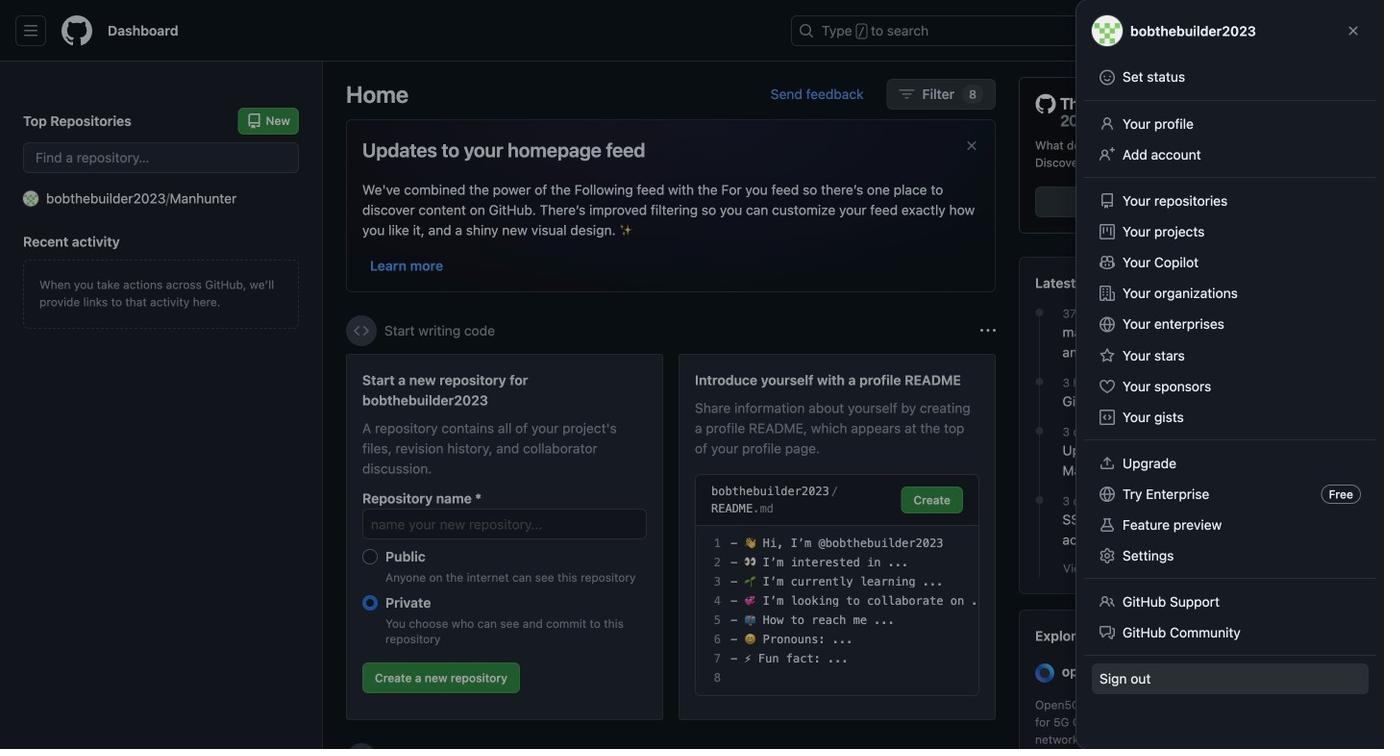 Task type: vqa. For each thing, say whether or not it's contained in the screenshot.
'Explore repositories' NAVIGATION
yes



Task type: describe. For each thing, give the bounding box(es) containing it.
account element
[[0, 62, 323, 749]]

explore element
[[1019, 77, 1362, 749]]

1 dot fill image from the top
[[1032, 305, 1048, 320]]

homepage image
[[62, 15, 92, 46]]

explore repositories navigation
[[1019, 610, 1362, 749]]

4 dot fill image from the top
[[1032, 492, 1048, 508]]

command palette image
[[1105, 23, 1120, 38]]

3 dot fill image from the top
[[1032, 423, 1048, 439]]

issue opened image
[[1231, 23, 1246, 38]]



Task type: locate. For each thing, give the bounding box(es) containing it.
2 dot fill image from the top
[[1032, 374, 1048, 390]]

dot fill image
[[1032, 305, 1048, 320], [1032, 374, 1048, 390], [1032, 423, 1048, 439], [1032, 492, 1048, 508]]

plus image
[[1164, 23, 1180, 38]]

triangle down image
[[1187, 23, 1203, 38]]



